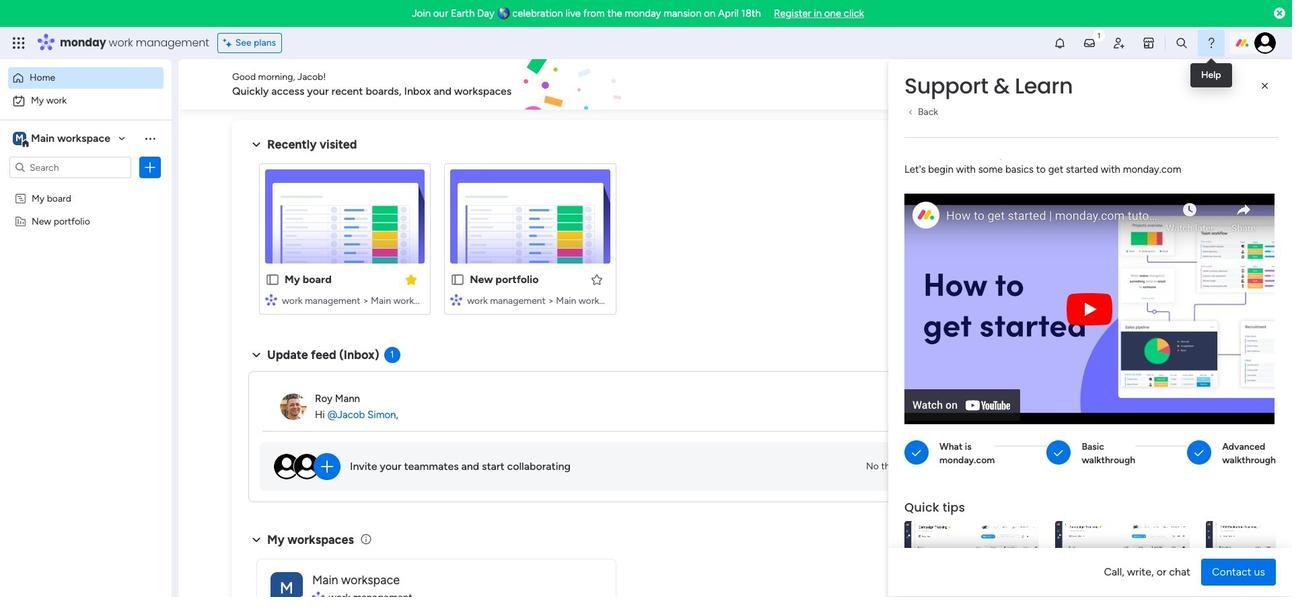 Task type: locate. For each thing, give the bounding box(es) containing it.
workspace image
[[13, 131, 26, 146]]

Search in workspace field
[[28, 160, 112, 175]]

v2 user feedback image
[[1041, 77, 1051, 92]]

add to favorites image
[[590, 273, 604, 287]]

close recently visited image
[[248, 137, 265, 153]]

option
[[8, 67, 164, 89], [8, 90, 164, 112], [0, 186, 172, 189]]

2 public board image from the left
[[451, 273, 465, 288]]

1 public board image from the left
[[265, 273, 280, 288]]

1 horizontal spatial public board image
[[451, 273, 465, 288]]

workspace image
[[271, 573, 303, 598]]

public board image up component icon on the left
[[451, 273, 465, 288]]

public board image for component icon on the left
[[451, 273, 465, 288]]

public board image up component image
[[265, 273, 280, 288]]

public board image
[[265, 273, 280, 288], [451, 273, 465, 288]]

list box
[[0, 184, 172, 414]]

2 vertical spatial option
[[0, 186, 172, 189]]

component image
[[265, 294, 277, 306]]

0 vertical spatial option
[[8, 67, 164, 89]]

close my workspaces image
[[248, 532, 265, 549]]

0 horizontal spatial public board image
[[265, 273, 280, 288]]



Task type: describe. For each thing, give the bounding box(es) containing it.
component image
[[451, 294, 463, 306]]

1 vertical spatial option
[[8, 90, 164, 112]]

workspace selection element
[[13, 131, 112, 148]]

close update feed (inbox) image
[[248, 347, 265, 364]]

select product image
[[12, 36, 26, 50]]

search everything image
[[1176, 36, 1189, 50]]

options image
[[143, 161, 157, 174]]

workspace options image
[[143, 132, 157, 145]]

see plans image
[[223, 36, 235, 51]]

roy mann image
[[280, 394, 307, 421]]

notifications image
[[1054, 36, 1067, 50]]

monday marketplace image
[[1143, 36, 1156, 50]]

templates image image
[[1042, 129, 1220, 222]]

jacob simon image
[[1255, 32, 1277, 54]]

update feed image
[[1083, 36, 1097, 50]]

help center element
[[1030, 413, 1232, 467]]

1 image
[[1094, 28, 1106, 43]]

remove from favorites image
[[405, 273, 418, 287]]

public board image for component image
[[265, 273, 280, 288]]

invite members image
[[1113, 36, 1127, 50]]

help image
[[1205, 36, 1219, 50]]

1 element
[[384, 347, 400, 364]]

quick search results list box
[[248, 153, 998, 331]]



Task type: vqa. For each thing, say whether or not it's contained in the screenshot.
Public board "Image" associated with the component icon related to Remove from favorites image
yes



